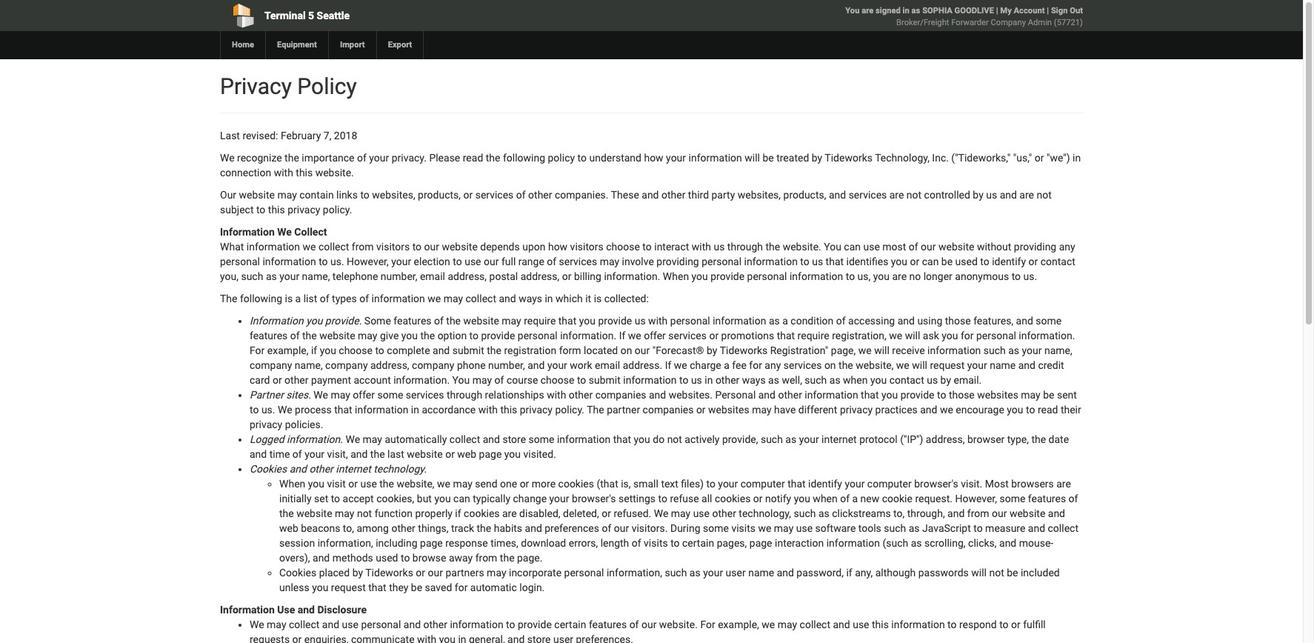 Task type: describe. For each thing, give the bounding box(es) containing it.
contain
[[300, 189, 334, 201]]

may up interaction
[[774, 522, 794, 534]]

name inside some features of the website may require that you provide us with personal information as a                             condition of accessing and using those features, and some features of the website may give you the option to provide personal information.                             if we offer services or promotions that require registration, we will ask you for personal information. for example, if you choose to complete                             and submit the registration form located on our "forecast® by tideworks registration" page, we will receive information such as your name, company name, company address, company phone number, and your work email address. if we charge a fee for any services on the website, we will request                             your name and credit card or other payment account information. you may of course choose to submit information to us in other ways as well, such as                             when you contact us by email.
[[990, 359, 1016, 371]]

services inside we may offer some services through relationships with other companies and websites. personal and other information that you provide                             to those websites may be sent to us. we process that information in accordance with this privacy policy. the partner companies or websites may have different                             privacy practices and we encourage you to read their privacy policies.
[[406, 389, 444, 401]]

1 vertical spatial companies
[[643, 404, 694, 416]]

1 vertical spatial websites
[[708, 404, 750, 416]]

us,
[[858, 270, 871, 282]]

3 company from the left
[[412, 359, 455, 371]]

0 vertical spatial on
[[621, 345, 632, 356]]

other up visit
[[309, 463, 333, 475]]

that inside we may automatically collect and store some information that you do not actively provide, such as your internet protocol ("ip")                             address, browser type, the date and time of your visit, and the last website or web page you visited.
[[613, 433, 631, 445]]

privacy
[[220, 73, 292, 99]]

email inside information we collect what information we collect from visitors to our website depends upon how visitors choose to interact with us through the website. you can use most                         of our website without providing any personal information to us. however, your election to use our full range of services may involve providing                         personal information to us that identifies you or can be used to identify or contact you, such as your name, telephone number, email address, postal                         address, or billing information. when you provide personal information to us, you are no longer anonymous to us.
[[420, 270, 445, 282]]

without
[[977, 241, 1012, 253]]

1 horizontal spatial submit
[[589, 374, 621, 386]]

that left they
[[368, 582, 387, 594]]

request inside some features of the website may require that you provide us with personal information as a                             condition of accessing and using those features, and some features of the website may give you the option to provide personal information.                             if we offer services or promotions that require registration, we will ask you for personal information. for example, if you choose to complete                             and submit the registration form located on our "forecast® by tideworks registration" page, we will receive information such as your name, company name, company address, company phone number, and your work email address. if we charge a fee for any services on the website, we will request                             your name and credit card or other payment account information. you may of course choose to submit information to us in other ways as well, such as                             when you contact us by email.
[[930, 359, 965, 371]]

store inside we may automatically collect and store some information that you do not actively provide, such as your internet protocol ("ip")                             address, browser type, the date and time of your visit, and the last website or web page you visited.
[[503, 433, 526, 445]]

information. up located
[[560, 330, 617, 342]]

0 horizontal spatial browser's
[[572, 493, 616, 505]]

personal down party
[[702, 256, 742, 268]]

sites.
[[286, 389, 311, 401]]

1 vertical spatial cookies
[[279, 567, 317, 579]]

among
[[357, 522, 389, 534]]

fee
[[732, 359, 747, 371]]

preferences.
[[576, 634, 633, 643]]

other up the sites.
[[285, 374, 309, 386]]

other left third
[[662, 189, 686, 201]]

other up including
[[392, 522, 416, 534]]

such down 'during'
[[665, 567, 687, 579]]

web inside we may automatically collect and store some information that you do not actively provide, such as your internet protocol ("ip")                             address, browser type, the date and time of your visit, and the last website or web page you visited.
[[457, 448, 477, 460]]

1 horizontal spatial providing
[[1014, 241, 1057, 253]]

this inside we may offer some services through relationships with other companies and websites. personal and other information that you provide                             to those websites may be sent to us. we process that information in accordance with this privacy policy. the partner companies or websites may have different                             privacy practices and we encourage you to read their privacy policies.
[[500, 404, 517, 416]]

javascript
[[923, 522, 971, 534]]

password,
[[797, 567, 844, 579]]

website up option
[[463, 315, 499, 327]]

services down technology,
[[849, 189, 887, 201]]

contact inside information we collect what information we collect from visitors to our website depends upon how visitors choose to interact with us through the website. you can use most                         of our website without providing any personal information to us. however, your election to use our full range of services may involve providing                         personal information to us that identifies you or can be used to identify or contact you, such as your name, telephone number, email address, postal                         address, or billing information. when you provide personal information to us, you are no longer anonymous to us.
[[1041, 256, 1076, 268]]

we inside information we collect what information we collect from visitors to our website depends upon how visitors choose to interact with us through the website. you can use most                         of our website without providing any personal information to us. however, your election to use our full range of services may involve providing                         personal information to us that identifies you or can be used to identify or contact you, such as your name, telephone number, email address, postal                         address, or billing information. when you provide personal information to us, you are no longer anonymous to us.
[[277, 226, 292, 238]]

your left election on the left top of the page
[[391, 256, 411, 268]]

use up "identifies"
[[864, 241, 880, 253]]

privacy up protocol
[[840, 404, 873, 416]]

2 vertical spatial cookies
[[464, 508, 500, 519]]

us. inside we may offer some services through relationships with other companies and websites. personal and other information that you provide                             to those websites may be sent to us. we process that information in accordance with this privacy policy. the partner companies or websites may have different                             privacy practices and we encourage you to read their privacy policies.
[[261, 404, 275, 416]]

page,
[[831, 345, 856, 356]]

that up practices
[[861, 389, 879, 401]]

0 horizontal spatial to,
[[343, 522, 354, 534]]

export link
[[376, 31, 423, 59]]

typically
[[473, 493, 511, 505]]

2 products, from the left
[[784, 189, 827, 201]]

are right browsers
[[1057, 478, 1071, 490]]

how for understand
[[644, 152, 664, 164]]

login.
[[520, 582, 545, 594]]

identify inside cookies and other internet technology. when you visit or use the website, we may send one or more cookies (that is, small text files) to your computer that identify your computer browser's visit.                                     most browsers are initially set to accept cookies, but you can typically change your browser's settings to refuse all cookies or notify you when of a new                                     cookie request. however, some features of the website may not function properly if cookies are disabled, deleted, or refused. we may use other technology,                                     such as clickstreams to, through, and from our website and web beacons to, among other things, track the habits and preferences of our visitors.  during                                     some visits we may use software tools such as javascript to measure and collect session information, including page response times, download errors,                                     length of visits to certain pages, page interaction information (such as scrolling, clicks, and mouse- overs), and methods used to browse away from the page. cookies placed by tideworks or our partners may incorporate personal information, such as your user name and password, if any, although passwords will                                     not be included unless you request that they be saved for automatic login.
[[808, 478, 843, 490]]

such right well,
[[805, 374, 827, 386]]

interact
[[654, 241, 689, 253]]

your left privacy.
[[369, 152, 389, 164]]

internet inside we may automatically collect and store some information that you do not actively provide, such as your internet protocol ("ip")                             address, browser type, the date and time of your visit, and the last website or web page you visited.
[[822, 433, 857, 445]]

change
[[513, 493, 547, 505]]

may up registration
[[502, 315, 521, 327]]

partner
[[250, 389, 284, 401]]

other down well,
[[778, 389, 802, 401]]

sign out link
[[1051, 6, 1083, 16]]

website. inside we recognize the importance of your privacy. please read the following policy to understand how your information will be treated by tideworks technology,                         inc.  ("tideworks," "us," or "we") in connection with this website.
[[315, 167, 354, 179]]

a left fee
[[724, 359, 730, 371]]

the inside information we collect what information we collect from visitors to our website depends upon how visitors choose to interact with us through the website. you can use most                         of our website without providing any personal information to us. however, your election to use our full range of services may involve providing                         personal information to us that identifies you or can be used to identify or contact you, such as your name, telephone number, email address, postal                         address, or billing information. when you provide personal information to us, you are no longer anonymous to us.
[[766, 241, 780, 253]]

located
[[584, 345, 618, 356]]

have
[[774, 404, 796, 416]]

0 horizontal spatial submit
[[453, 345, 484, 356]]

are down "us,"
[[1020, 189, 1034, 201]]

may up automatic
[[487, 567, 507, 579]]

incorporate
[[509, 567, 562, 579]]

with inside information use and disclosure we may collect and use personal and other information to provide certain features of our website. for example, we may collect and use this information to                             respond to or fulfill requests or enquiries, communicate with you in general, and store user preferences.
[[417, 634, 437, 643]]

we down partner sites.
[[278, 404, 292, 416]]

tideworks inside some features of the website may require that you provide us with personal information as a                             condition of accessing and using those features, and some features of the website may give you the option to provide personal information.                             if we offer services or promotions that require registration, we will ask you for personal information. for example, if you choose to complete                             and submit the registration form located on our "forecast® by tideworks registration" page, we will receive information such as your name, company name, company address, company phone number, and your work email address. if we charge a fee for any services on the website, we will request                             your name and credit card or other payment account information. you may of course choose to submit information to us in other ways as well, such as                             when you contact us by email.
[[720, 345, 768, 356]]

website up measure
[[1010, 508, 1046, 519]]

option
[[438, 330, 467, 342]]

website, inside cookies and other internet technology. when you visit or use the website, we may send one or more cookies (that is, small text files) to your computer that identify your computer browser's visit.                                     most browsers are initially set to accept cookies, but you can typically change your browser's settings to refuse all cookies or notify you when of a new                                     cookie request. however, some features of the website may not function properly if cookies are disabled, deleted, or refused. we may use other technology,                                     such as clickstreams to, through, and from our website and web beacons to, among other things, track the habits and preferences of our visitors.  during                                     some visits we may use software tools such as javascript to measure and collect session information, including page response times, download errors,                                     length of visits to certain pages, page interaction information (such as scrolling, clicks, and mouse- overs), and methods used to browse away from the page. cookies placed by tideworks or our partners may incorporate personal information, such as your user name and password, if any, although passwords will                                     not be included unless you request that they be saved for automatic login.
[[397, 478, 435, 490]]

may down some at the left of page
[[358, 330, 378, 342]]

2 horizontal spatial us.
[[1024, 270, 1038, 282]]

address, inside some features of the website may require that you provide us with personal information as a                             condition of accessing and using those features, and some features of the website may give you the option to provide personal information.                             if we offer services or promotions that require registration, we will ask you for personal information. for example, if you choose to complete                             and submit the registration form located on our "forecast® by tideworks registration" page, we will receive information such as your name, company name, company address, company phone number, and your work email address. if we charge a fee for any services on the website, we will request                             your name and credit card or other payment account information. you may of course choose to submit information to us in other ways as well, such as                             when you contact us by email.
[[370, 359, 409, 371]]

visit
[[327, 478, 346, 490]]

how for upon
[[548, 241, 568, 253]]

tideworks inside cookies and other internet technology. when you visit or use the website, we may send one or more cookies (that is, small text files) to your computer that identify your computer browser's visit.                                     most browsers are initially set to accept cookies, but you can typically change your browser's settings to refuse all cookies or notify you when of a new                                     cookie request. however, some features of the website may not function properly if cookies are disabled, deleted, or refused. we may use other technology,                                     such as clickstreams to, through, and from our website and web beacons to, among other things, track the habits and preferences of our visitors.  during                                     some visits we may use software tools such as javascript to measure and collect session information, including page response times, download errors,                                     length of visits to certain pages, page interaction information (such as scrolling, clicks, and mouse- overs), and methods used to browse away from the page. cookies placed by tideworks or our partners may incorporate personal information, such as your user name and password, if any, although passwords will                                     not be included unless you request that they be saved for automatic login.
[[365, 567, 413, 579]]

2 company from the left
[[325, 359, 368, 371]]

1 horizontal spatial for
[[749, 359, 762, 371]]

partners
[[446, 567, 484, 579]]

anonymous
[[955, 270, 1009, 282]]

of down visitors.
[[632, 537, 641, 549]]

2 vertical spatial choose
[[541, 374, 575, 386]]

0 horizontal spatial following
[[240, 293, 282, 305]]

privacy up logged
[[250, 419, 283, 431]]

your left visit,
[[305, 448, 325, 460]]

we inside we may offer some services through relationships with other companies and websites. personal and other information that you provide                             to those websites may be sent to us. we process that information in accordance with this privacy policy. the partner companies or websites may have different                             privacy practices and we encourage you to read their privacy policies.
[[940, 404, 954, 416]]

tools
[[859, 522, 882, 534]]

1 horizontal spatial to,
[[894, 508, 905, 519]]

collect down password,
[[800, 619, 831, 631]]

certain inside cookies and other internet technology. when you visit or use the website, we may send one or more cookies (that is, small text files) to your computer that identify your computer browser's visit.                                     most browsers are initially set to accept cookies, but you can typically change your browser's settings to refuse all cookies or notify you when of a new                                     cookie request. however, some features of the website may not function properly if cookies are disabled, deleted, or refused. we may use other technology,                                     such as clickstreams to, through, and from our website and web beacons to, among other things, track the habits and preferences of our visitors.  during                                     some visits we may use software tools such as javascript to measure and collect session information, including page response times, download errors,                                     length of visits to certain pages, page interaction information (such as scrolling, clicks, and mouse- overs), and methods used to browse away from the page. cookies placed by tideworks or our partners may incorporate personal information, such as your user name and password, if any, although passwords will                                     not be included unless you request that they be saved for automatic login.
[[682, 537, 714, 549]]

2 vertical spatial name,
[[295, 359, 323, 371]]

card
[[250, 374, 270, 386]]

2 horizontal spatial if
[[847, 567, 853, 579]]

1 horizontal spatial can
[[844, 241, 861, 253]]

address, left postal
[[448, 270, 487, 282]]

you inside information use and disclosure we may collect and use personal and other information to provide certain features of our website. for example, we may collect and use this information to                             respond to or fulfill requests or enquiries, communicate with you in general, and store user preferences.
[[439, 634, 456, 643]]

provide down collected:
[[598, 315, 632, 327]]

as up the promotions at right
[[769, 315, 780, 327]]

0 vertical spatial websites
[[978, 389, 1019, 401]]

equipment link
[[265, 31, 328, 59]]

respond
[[960, 619, 997, 631]]

0 vertical spatial browser's
[[915, 478, 959, 490]]

website up longer
[[939, 241, 975, 253]]

with right relationships
[[547, 389, 566, 401]]

longer
[[924, 270, 953, 282]]

range
[[519, 256, 545, 268]]

communicate
[[351, 634, 415, 643]]

0 vertical spatial ways
[[519, 293, 542, 305]]

address, inside we may automatically collect and store some information that you do not actively provide, such as your internet protocol ("ip")                             address, browser type, the date and time of your visit, and the last website or web page you visited.
[[926, 433, 965, 445]]

0 vertical spatial companies
[[596, 389, 647, 401]]

websites.
[[669, 389, 713, 401]]

charge
[[690, 359, 722, 371]]

can inside cookies and other internet technology. when you visit or use the website, we may send one or more cookies (that is, small text files) to your computer that identify your computer browser's visit.                                     most browsers are initially set to accept cookies, but you can typically change your browser's settings to refuse all cookies or notify you when of a new                                     cookie request. however, some features of the website may not function properly if cookies are disabled, deleted, or refused. we may use other technology,                                     such as clickstreams to, through, and from our website and web beacons to, among other things, track the habits and preferences of our visitors.  during                                     some visits we may use software tools such as javascript to measure and collect session information, including page response times, download errors,                                     length of visits to certain pages, page interaction information (such as scrolling, clicks, and mouse- overs), and methods used to browse away from the page. cookies placed by tideworks or our partners may incorporate personal information, such as your user name and password, if any, although passwords will                                     not be included unless you request that they be saved for automatic login.
[[454, 493, 470, 505]]

however, inside cookies and other internet technology. when you visit or use the website, we may send one or more cookies (that is, small text files) to your computer that identify your computer browser's visit.                                     most browsers are initially set to accept cookies, but you can typically change your browser's settings to refuse all cookies or notify you when of a new                                     cookie request. however, some features of the website may not function properly if cookies are disabled, deleted, or refused. we may use other technology,                                     such as clickstreams to, through, and from our website and web beacons to, among other things, track the habits and preferences of our visitors.  during                                     some visits we may use software tools such as javascript to measure and collect session information, including page response times, download errors,                                     length of visits to certain pages, page interaction information (such as scrolling, clicks, and mouse- overs), and methods used to browse away from the page. cookies placed by tideworks or our partners may incorporate personal information, such as your user name and password, if any, although passwords will                                     not be included unless you request that they be saved for automatic login.
[[955, 493, 997, 505]]

as down page,
[[830, 374, 841, 386]]

technology,
[[875, 152, 930, 164]]

treated
[[777, 152, 809, 164]]

offer inside we may offer some services through relationships with other companies and websites. personal and other information that you provide                             to those websites may be sent to us. we process that information in accordance with this privacy policy. the partner companies or websites may have different                             privacy practices and we encourage you to read their privacy policies.
[[353, 389, 375, 401]]

although
[[876, 567, 916, 579]]

are down technology,
[[890, 189, 904, 201]]

information. down complete
[[394, 374, 450, 386]]

1 horizontal spatial if
[[665, 359, 672, 371]]

length
[[601, 537, 629, 549]]

us left "identifies"
[[812, 256, 823, 268]]

of up relationships
[[495, 374, 504, 386]]

not down accept
[[357, 508, 372, 519]]

0 horizontal spatial providing
[[657, 256, 699, 268]]

this inside our website may contain links to websites, products, or services of other companies. these and other third party websites, products, and services are                         not controlled by us and are not subject to this privacy policy.
[[268, 204, 285, 216]]

privacy inside our website may contain links to websites, products, or services of other companies. these and other third party websites, products, and services are                         not controlled by us and are not subject to this privacy policy.
[[288, 204, 320, 216]]

involve
[[622, 256, 654, 268]]

any,
[[855, 567, 873, 579]]

send
[[475, 478, 498, 490]]

connection
[[220, 167, 271, 179]]

however, inside information we collect what information we collect from visitors to our website depends upon how visitors choose to interact with us through the website. you can use most                         of our website without providing any personal information to us. however, your election to use our full range of services may involve providing                         personal information to us that identifies you or can be used to identify or contact you, such as your name, telephone number, email address, postal                         address, or billing information. when you provide personal information to us, you are no longer anonymous to us.
[[347, 256, 389, 268]]

1 vertical spatial cookies
[[715, 493, 751, 505]]

of right types
[[360, 293, 369, 305]]

company
[[991, 18, 1026, 27]]

or inside we may offer some services through relationships with other companies and websites. personal and other information that you provide                             to those websites may be sent to us. we process that information in accordance with this privacy policy. the partner companies or websites may have different                             privacy practices and we encourage you to read their privacy policies.
[[696, 404, 706, 416]]

us inside our website may contain links to websites, products, or services of other companies. these and other third party websites, products, and services are                         not controlled by us and are not subject to this privacy policy.
[[986, 189, 998, 201]]

we inside cookies and other internet technology. when you visit or use the website, we may send one or more cookies (that is, small text files) to your computer that identify your computer browser's visit.                                     most browsers are initially set to accept cookies, but you can typically change your browser's settings to refuse all cookies or notify you when of a new                                     cookie request. however, some features of the website may not function properly if cookies are disabled, deleted, or refused. we may use other technology,                                     such as clickstreams to, through, and from our website and web beacons to, among other things, track the habits and preferences of our visitors.  during                                     some visits we may use software tools such as javascript to measure and collect session information, including page response times, download errors,                                     length of visits to certain pages, page interaction information (such as scrolling, clicks, and mouse- overs), and methods used to browse away from the page. cookies placed by tideworks or our partners may incorporate personal information, such as your user name and password, if any, although passwords will                                     not be included unless you request that they be saved for automatic login.
[[654, 508, 669, 519]]

web inside cookies and other internet technology. when you visit or use the website, we may send one or more cookies (that is, small text files) to your computer that identify your computer browser's visit.                                     most browsers are initially set to accept cookies, but you can typically change your browser's settings to refuse all cookies or notify you when of a new                                     cookie request. however, some features of the website may not function properly if cookies are disabled, deleted, or refused. we may use other technology,                                     such as clickstreams to, through, and from our website and web beacons to, among other things, track the habits and preferences of our visitors.  during                                     some visits we may use software tools such as javascript to measure and collect session information, including page response times, download errors,                                     length of visits to certain pages, page interaction information (such as scrolling, clicks, and mouse- overs), and methods used to browse away from the page. cookies placed by tideworks or our partners may incorporate personal information, such as your user name and password, if any, although passwords will                                     not be included unless you request that they be saved for automatic login.
[[279, 522, 298, 534]]

those inside we may offer some services through relationships with other companies and websites. personal and other information that you provide                             to those websites may be sent to us. we process that information in accordance with this privacy policy. the partner companies or websites may have different                             privacy practices and we encourage you to read their privacy policies.
[[949, 389, 975, 401]]

address, down range
[[521, 270, 560, 282]]

information. up the credit
[[1019, 330, 1075, 342]]

certain inside information use and disclosure we may collect and use personal and other information to provide certain features of our website. for example, we may collect and use this information to                             respond to or fulfill requests or enquiries, communicate with you in general, and store user preferences.
[[554, 619, 586, 631]]

admin
[[1028, 18, 1052, 27]]

your down pages,
[[703, 567, 723, 579]]

our website may contain links to websites, products, or services of other companies. these and other third party websites, products, and services are                         not controlled by us and are not subject to this privacy policy.
[[220, 189, 1052, 216]]

1 vertical spatial from
[[968, 508, 990, 519]]

through inside we may offer some services through relationships with other companies and websites. personal and other information that you provide                             to those websites may be sent to us. we process that information in accordance with this privacy policy. the partner companies or websites may have different                             privacy practices and we encourage you to read their privacy policies.
[[447, 389, 482, 401]]

of down date
[[1069, 493, 1078, 505]]

links
[[336, 189, 358, 201]]

inc.
[[932, 152, 949, 164]]

0 vertical spatial the
[[220, 293, 237, 305]]

1 vertical spatial name,
[[1045, 345, 1073, 356]]

other inside information use and disclosure we may collect and use personal and other information to provide certain features of our website. for example, we may collect and use this information to                             respond to or fulfill requests or enquiries, communicate with you in general, and store user preferences.
[[423, 619, 448, 631]]

complete
[[387, 345, 430, 356]]

more
[[532, 478, 556, 490]]

session
[[279, 537, 315, 549]]

us left email.
[[927, 374, 938, 386]]

well,
[[782, 374, 802, 386]]

recognize
[[237, 152, 282, 164]]

2018
[[334, 130, 357, 142]]

away
[[449, 552, 473, 564]]

you,
[[220, 270, 239, 282]]

your right files) at right bottom
[[718, 478, 738, 490]]

such up the '(such'
[[884, 522, 906, 534]]

provide.
[[325, 315, 362, 327]]

0 horizontal spatial visits
[[644, 537, 668, 549]]

some up pages,
[[703, 522, 729, 534]]

personal up "forecast® at the bottom of page
[[670, 315, 710, 327]]

a inside cookies and other internet technology. when you visit or use the website, we may send one or more cookies (that is, small text files) to your computer that identify your computer browser's visit.                                     most browsers are initially set to accept cookies, but you can typically change your browser's settings to refuse all cookies or notify you when of a new                                     cookie request. however, some features of the website may not function properly if cookies are disabled, deleted, or refused. we may use other technology,                                     such as clickstreams to, through, and from our website and web beacons to, among other things, track the habits and preferences of our visitors.  during                                     some visits we may use software tools such as javascript to measure and collect session information, including page response times, download errors,                                     length of visits to certain pages, page interaction information (such as scrolling, clicks, and mouse- overs), and methods used to browse away from the page. cookies placed by tideworks or our partners may incorporate personal information, such as your user name and password, if any, although passwords will                                     not be included unless you request that they be saved for automatic login.
[[853, 493, 858, 505]]

as inside we may automatically collect and store some information that you do not actively provide, such as your internet protocol ("ip")                             address, browser type, the date and time of your visit, and the last website or web page you visited.
[[786, 433, 797, 445]]

billing
[[574, 270, 602, 282]]

identify inside information we collect what information we collect from visitors to our website depends upon how visitors choose to interact with us through the website. you can use most                         of our website without providing any personal information to us. however, your election to use our full range of services may involve providing                         personal information to us that identifies you or can be used to identify or contact you, such as your name, telephone number, email address, postal                         address, or billing information. when you provide personal information to us, you are no longer anonymous to us.
[[992, 256, 1026, 268]]

collect inside we may automatically collect and store some information that you do not actively provide, such as your internet protocol ("ip")                             address, browser type, the date and time of your visit, and the last website or web page you visited.
[[450, 433, 480, 445]]

type,
[[1008, 433, 1029, 445]]

services down registration"
[[784, 359, 822, 371]]

user inside cookies and other internet technology. when you visit or use the website, we may send one or more cookies (that is, small text files) to your computer that identify your computer browser's visit.                                     most browsers are initially set to accept cookies, but you can typically change your browser's settings to refuse all cookies or notify you when of a new                                     cookie request. however, some features of the website may not function properly if cookies are disabled, deleted, or refused. we may use other technology,                                     such as clickstreams to, through, and from our website and web beacons to, among other things, track the habits and preferences of our visitors.  during                                     some visits we may use software tools such as javascript to measure and collect session information, including page response times, download errors,                                     length of visits to certain pages, page interaction information (such as scrolling, clicks, and mouse- overs), and methods used to browse away from the page. cookies placed by tideworks or our partners may incorporate personal information, such as your user name and password, if any, although passwords will                                     not be included unless you request that they be saved for automatic login.
[[726, 567, 746, 579]]

to inside we recognize the importance of your privacy. please read the following policy to understand how your information will be treated by tideworks technology,                         inc.  ("tideworks," "us," or "we") in connection with this website.
[[578, 152, 587, 164]]

will left receive
[[875, 345, 890, 356]]

that inside information we collect what information we collect from visitors to our website depends upon how visitors choose to interact with us through the website. you can use most                         of our website without providing any personal information to us. however, your election to use our full range of services may involve providing                         personal information to us that identifies you or can be used to identify or contact you, such as your name, telephone number, email address, postal                         address, or billing information. when you provide personal information to us, you are no longer anonymous to us.
[[826, 256, 844, 268]]

may left have
[[752, 404, 772, 416]]

features inside information use and disclosure we may collect and use personal and other information to provide certain features of our website. for example, we may collect and use this information to                             respond to or fulfill requests or enquiries, communicate with you in general, and store user preferences.
[[589, 619, 627, 631]]

course
[[507, 374, 538, 386]]

encourage
[[956, 404, 1005, 416]]

not down "we")
[[1037, 189, 1052, 201]]

features up give
[[394, 315, 432, 327]]

policy. inside our website may contain links to websites, products, or services of other companies. these and other third party websites, products, and services are                         not controlled by us and are not subject to this privacy policy.
[[323, 204, 352, 216]]

1 horizontal spatial cookies
[[558, 478, 594, 490]]

most
[[883, 241, 907, 253]]

cookie
[[882, 493, 913, 505]]

for inside cookies and other internet technology. when you visit or use the website, we may send one or more cookies (that is, small text files) to your computer that identify your computer browser's visit.                                     most browsers are initially set to accept cookies, but you can typically change your browser's settings to refuse all cookies or notify you when of a new                                     cookie request. however, some features of the website may not function properly if cookies are disabled, deleted, or refused. we may use other technology,                                     such as clickstreams to, through, and from our website and web beacons to, among other things, track the habits and preferences of our visitors.  during                                     some visits we may use software tools such as javascript to measure and collect session information, including page response times, download errors,                                     length of visits to certain pages, page interaction information (such as scrolling, clicks, and mouse- overs), and methods used to browse away from the page. cookies placed by tideworks or our partners may incorporate personal information, such as your user name and password, if any, although passwords will                                     not be included unless you request that they be saved for automatic login.
[[455, 582, 468, 594]]

as down the through,
[[909, 522, 920, 534]]

website inside our website may contain links to websites, products, or services of other companies. these and other third party websites, products, and services are                         not controlled by us and are not subject to this privacy policy.
[[239, 189, 275, 201]]

will inside cookies and other internet technology. when you visit or use the website, we may send one or more cookies (that is, small text files) to your computer that identify your computer browser's visit.                                     most browsers are initially set to accept cookies, but you can typically change your browser's settings to refuse all cookies or notify you when of a new                                     cookie request. however, some features of the website may not function properly if cookies are disabled, deleted, or refused. we may use other technology,                                     such as clickstreams to, through, and from our website and web beacons to, among other things, track the habits and preferences of our visitors.  during                                     some visits we may use software tools such as javascript to measure and collect session information, including page response times, download errors,                                     length of visits to certain pages, page interaction information (such as scrolling, clicks, and mouse- overs), and methods used to browse away from the page. cookies placed by tideworks or our partners may incorporate personal information, such as your user name and password, if any, although passwords will                                     not be included unless you request that they be saved for automatic login.
[[972, 567, 987, 579]]

other left the companies.
[[528, 189, 552, 201]]

personal
[[715, 389, 756, 401]]

may up requests
[[267, 619, 286, 631]]

home
[[232, 40, 254, 50]]

we inside information use and disclosure we may collect and use personal and other information to provide certain features of our website. for example, we may collect and use this information to                             respond to or fulfill requests or enquiries, communicate with you in general, and store user preferences.
[[762, 619, 775, 631]]

0 vertical spatial cookies
[[250, 463, 287, 475]]

0 horizontal spatial if
[[619, 330, 626, 342]]

phone
[[457, 359, 486, 371]]

us down collected:
[[635, 315, 646, 327]]

your up new
[[845, 478, 865, 490]]

information. down 'policies.'
[[287, 433, 343, 445]]

promotions
[[721, 330, 775, 342]]

enquiries,
[[304, 634, 349, 643]]

provide inside information we collect what information we collect from visitors to our website depends upon how visitors choose to interact with us through the website. you can use most                         of our website without providing any personal information to us. however, your election to use our full range of services may involve providing                         personal information to us that identifies you or can be used to identify or contact you, such as your name, telephone number, email address, postal                         address, or billing information. when you provide personal information to us, you are no longer anonymous to us.
[[711, 270, 745, 282]]

work
[[570, 359, 593, 371]]

us up 'websites.'
[[691, 374, 702, 386]]

will down receive
[[912, 359, 928, 371]]

use down disclosure
[[342, 619, 359, 631]]

ways inside some features of the website may require that you provide us with personal information as a                             condition of accessing and using those features, and some features of the website may give you the option to provide personal information.                             if we offer services or promotions that require registration, we will ask you for personal information. for example, if you choose to complete                             and submit the registration form located on our "forecast® by tideworks registration" page, we will receive information such as your name, company name, company address, company phone number, and your work email address. if we charge a fee for any services on the website, we will request                             your name and credit card or other payment account information. you may of course choose to submit information to us in other ways as well, such as                             when you contact us by email.
[[742, 374, 766, 386]]

registration
[[504, 345, 557, 356]]

personal down what at the left of the page
[[220, 256, 260, 268]]

email inside some features of the website may require that you provide us with personal information as a                             condition of accessing and using those features, and some features of the website may give you the option to provide personal information.                             if we offer services or promotions that require registration, we will ask you for personal information. for example, if you choose to complete                             and submit the registration form located on our "forecast® by tideworks registration" page, we will receive information such as your name, company name, company address, company phone number, and your work email address. if we charge a fee for any services on the website, we will request                             your name and credit card or other payment account information. you may of course choose to submit information to us in other ways as well, such as                             when you contact us by email.
[[595, 359, 620, 371]]

1 vertical spatial information,
[[607, 567, 662, 579]]

a left condition
[[783, 315, 788, 327]]

as inside you are signed in as sophia goodlive | my account | sign out broker/freight forwarder company admin (57721)
[[912, 6, 921, 16]]

we up process
[[314, 389, 328, 401]]

2 computer from the left
[[868, 478, 912, 490]]

information for information you provide.
[[250, 315, 304, 327]]

no
[[910, 270, 921, 282]]

website, inside some features of the website may require that you provide us with personal information as a                             condition of accessing and using those features, and some features of the website may give you the option to provide personal information.                             if we offer services or promotions that require registration, we will ask you for personal information. for example, if you choose to complete                             and submit the registration form located on our "forecast® by tideworks registration" page, we will receive information such as your name, company name, company address, company phone number, and your work email address. if we charge a fee for any services on the website, we will request                             your name and credit card or other payment account information. you may of course choose to submit information to us in other ways as well, such as                             when you contact us by email.
[[856, 359, 894, 371]]

2 vertical spatial from
[[475, 552, 498, 564]]

our inside information use and disclosure we may collect and use personal and other information to provide certain features of our website. for example, we may collect and use this information to                             respond to or fulfill requests or enquiries, communicate with you in general, and store user preferences.
[[642, 619, 657, 631]]

be right they
[[411, 582, 422, 594]]

as left well,
[[769, 374, 780, 386]]

read inside we recognize the importance of your privacy. please read the following policy to understand how your information will be treated by tideworks technology,                         inc.  ("tideworks," "us," or "we") in connection with this website.
[[463, 152, 483, 164]]

1 vertical spatial require
[[798, 330, 830, 342]]

information for information use and disclosure we may collect and use personal and other information to provide certain features of our website. for example, we may collect and use this information to                             respond to or fulfill requests or enquiries, communicate with you in general, and store user preferences.
[[220, 604, 275, 616]]

through,
[[908, 508, 945, 519]]

understand
[[589, 152, 642, 164]]

as down features,
[[1009, 345, 1020, 356]]

of inside we may automatically collect and store some information that you do not actively provide, such as your internet protocol ("ip")                             address, browser type, the date and time of your visit, and the last website or web page you visited.
[[293, 448, 302, 460]]

you inside you are signed in as sophia goodlive | my account | sign out broker/freight forwarder company admin (57721)
[[846, 6, 860, 16]]

website up election on the left top of the page
[[442, 241, 478, 253]]

some features of the website may require that you provide us with personal information as a                             condition of accessing and using those features, and some features of the website may give you the option to provide personal information.                             if we offer services or promotions that require registration, we will ask you for personal information. for example, if you choose to complete                             and submit the registration form located on our "forecast® by tideworks registration" page, we will receive information such as your name, company name, company address, company phone number, and your work email address. if we charge a fee for any services on the website, we will request                             your name and credit card or other payment account information. you may of course choose to submit information to us in other ways as well, such as                             when you contact us by email.
[[250, 315, 1075, 386]]

third
[[688, 189, 709, 201]]

properly
[[415, 508, 453, 519]]

used inside information we collect what information we collect from visitors to our website depends upon how visitors choose to interact with us through the website. you can use most                         of our website without providing any personal information to us. however, your election to use our full range of services may involve providing                         personal information to us that identifies you or can be used to identify or contact you, such as your name, telephone number, email address, postal                         address, or billing information. when you provide personal information to us, you are no longer anonymous to us.
[[956, 256, 978, 268]]

as up software
[[819, 508, 830, 519]]

small
[[634, 478, 659, 490]]

may down password,
[[778, 619, 797, 631]]

errors,
[[569, 537, 598, 549]]

collect down postal
[[466, 293, 496, 305]]

for inside some features of the website may require that you provide us with personal information as a                             condition of accessing and using those features, and some features of the website may give you the option to provide personal information.                             if we offer services or promotions that require registration, we will ask you for personal information. for example, if you choose to complete                             and submit the registration form located on our "forecast® by tideworks registration" page, we will receive information such as your name, company name, company address, company phone number, and your work email address. if we charge a fee for any services on the website, we will request                             your name and credit card or other payment account information. you may of course choose to submit information to us in other ways as well, such as                             when you contact us by email.
[[250, 345, 265, 356]]

when inside cookies and other internet technology. when you visit or use the website, we may send one or more cookies (that is, small text files) to your computer that identify your computer browser's visit.                                     most browsers are initially set to accept cookies, but you can typically change your browser's settings to refuse all cookies or notify you when of a new                                     cookie request. however, some features of the website may not function properly if cookies are disabled, deleted, or refused. we may use other technology,                                     such as clickstreams to, through, and from our website and web beacons to, among other things, track the habits and preferences of our visitors.  during                                     some visits we may use software tools such as javascript to measure and collect session information, including page response times, download errors,                                     length of visits to certain pages, page interaction information (such as scrolling, clicks, and mouse- overs), and methods used to browse away from the page. cookies placed by tideworks or our partners may incorporate personal information, such as your user name and password, if any, although passwords will                                     not be included unless you request that they be saved for automatic login.
[[279, 478, 306, 490]]

browser
[[968, 433, 1005, 445]]

collect down use
[[289, 619, 320, 631]]

1 vertical spatial if
[[455, 508, 461, 519]]

when inside some features of the website may require that you provide us with personal information as a                             condition of accessing and using those features, and some features of the website may give you the option to provide personal information.                             if we offer services or promotions that require registration, we will ask you for personal information. for example, if you choose to complete                             and submit the registration form located on our "forecast® by tideworks registration" page, we will receive information such as your name, company name, company address, company phone number, and your work email address. if we charge a fee for any services on the website, we will request                             your name and credit card or other payment account information. you may of course choose to submit information to us in other ways as well, such as                             when you contact us by email.
[[843, 374, 868, 386]]

technology,
[[739, 508, 791, 519]]

their
[[1061, 404, 1082, 416]]

us right interact
[[714, 241, 725, 253]]

may down the credit
[[1021, 389, 1041, 401]]

collected:
[[604, 293, 649, 305]]

policies.
[[285, 419, 323, 431]]

some inside we may offer some services through relationships with other companies and websites. personal and other information that you provide                             to those websites may be sent to us. we process that information in accordance with this privacy policy. the partner companies or websites may have different                             privacy practices and we encourage you to read their privacy policies.
[[378, 389, 403, 401]]

practices
[[876, 404, 918, 416]]

2 horizontal spatial page
[[750, 537, 773, 549]]

0 vertical spatial require
[[524, 315, 556, 327]]

in inside we recognize the importance of your privacy. please read the following policy to understand how your information will be treated by tideworks technology,                         inc.  ("tideworks," "us," or "we") in connection with this website.
[[1073, 152, 1081, 164]]

personal up the promotions at right
[[747, 270, 787, 282]]



Task type: vqa. For each thing, say whether or not it's contained in the screenshot.
Privacy Policy link
no



Task type: locate. For each thing, give the bounding box(es) containing it.
personal down 'errors,'
[[564, 567, 604, 579]]

1 horizontal spatial products,
[[784, 189, 827, 201]]

1 products, from the left
[[418, 189, 461, 201]]

scrolling,
[[925, 537, 966, 549]]

however, up telephone
[[347, 256, 389, 268]]

those inside some features of the website may require that you provide us with personal information as a                             condition of accessing and using those features, and some features of the website may give you the option to provide personal information.                             if we offer services or promotions that require registration, we will ask you for personal information. for example, if you choose to complete                             and submit the registration form located on our "forecast® by tideworks registration" page, we will receive information such as your name, company name, company address, company phone number, and your work email address. if we charge a fee for any services on the website, we will request                             your name and credit card or other payment account information. you may of course choose to submit information to us in other ways as well, such as                             when you contact us by email.
[[945, 315, 971, 327]]

with down relationships
[[478, 404, 498, 416]]

|
[[996, 6, 999, 16], [1047, 6, 1049, 16]]

0 horizontal spatial page
[[420, 537, 443, 549]]

website down provide.
[[320, 330, 355, 342]]

fulfill
[[1023, 619, 1046, 631]]

0 vertical spatial website.
[[315, 167, 354, 179]]

0 horizontal spatial policy.
[[323, 204, 352, 216]]

use
[[864, 241, 880, 253], [465, 256, 481, 268], [360, 478, 377, 490], [693, 508, 710, 519], [796, 522, 813, 534], [342, 619, 359, 631], [853, 619, 870, 631]]

in inside you are signed in as sophia goodlive | my account | sign out broker/freight forwarder company admin (57721)
[[903, 6, 910, 16]]

1 vertical spatial the
[[587, 404, 604, 416]]

your up email.
[[968, 359, 988, 371]]

import link
[[328, 31, 376, 59]]

1 horizontal spatial choose
[[541, 374, 575, 386]]

full
[[502, 256, 516, 268]]

ask
[[923, 330, 939, 342]]

submit up phone
[[453, 345, 484, 356]]

0 vertical spatial example,
[[267, 345, 309, 356]]

what
[[220, 241, 244, 253]]

1 horizontal spatial browser's
[[915, 478, 959, 490]]

0 vertical spatial cookies
[[558, 478, 594, 490]]

if inside some features of the website may require that you provide us with personal information as a                             condition of accessing and using those features, and some features of the website may give you the option to provide personal information.                             if we offer services or promotions that require registration, we will ask you for personal information. for example, if you choose to complete                             and submit the registration form located on our "forecast® by tideworks registration" page, we will receive information such as your name, company name, company address, company phone number, and your work email address. if we charge a fee for any services on the website, we will request                             your name and credit card or other payment account information. you may of course choose to submit information to us in other ways as well, such as                             when you contact us by email.
[[311, 345, 317, 356]]

1 horizontal spatial example,
[[718, 619, 759, 631]]

1 vertical spatial visits
[[644, 537, 668, 549]]

requests
[[250, 634, 290, 643]]

identifies
[[847, 256, 889, 268]]

1 horizontal spatial the
[[587, 404, 604, 416]]

information, up the methods
[[318, 537, 373, 549]]

by up 'charge'
[[707, 345, 718, 356]]

may down payment at the bottom left of page
[[331, 389, 350, 401]]

controlled
[[924, 189, 971, 201]]

the
[[285, 152, 299, 164], [486, 152, 501, 164], [766, 241, 780, 253], [446, 315, 461, 327], [302, 330, 317, 342], [420, 330, 435, 342], [487, 345, 502, 356], [839, 359, 853, 371], [1032, 433, 1046, 445], [370, 448, 385, 460], [380, 478, 394, 490], [279, 508, 294, 519], [477, 522, 491, 534], [500, 552, 515, 564]]

web up send at the bottom of the page
[[457, 448, 477, 460]]

0 vertical spatial number,
[[381, 270, 418, 282]]

providing
[[1014, 241, 1057, 253], [657, 256, 699, 268]]

company up the card on the bottom of page
[[250, 359, 292, 371]]

if down "forecast® at the bottom of page
[[665, 359, 672, 371]]

(such
[[883, 537, 909, 549]]

1 horizontal spatial however,
[[955, 493, 997, 505]]

be left treated
[[763, 152, 774, 164]]

request.
[[915, 493, 953, 505]]

such inside information we collect what information we collect from visitors to our website depends upon how visitors choose to interact with us through the website. you can use most                         of our website without providing any personal information to us. however, your election to use our full range of services may involve providing                         personal information to us that identifies you or can be used to identify or contact you, such as your name, telephone number, email address, postal                         address, or billing information. when you provide personal information to us, you are no longer anonymous to us.
[[241, 270, 263, 282]]

5
[[308, 10, 314, 21]]

number, inside information we collect what information we collect from visitors to our website depends upon how visitors choose to interact with us through the website. you can use most                         of our website without providing any personal information to us. however, your election to use our full range of services may involve providing                         personal information to us that identifies you or can be used to identify or contact you, such as your name, telephone number, email address, postal                         address, or billing information. when you provide personal information to us, you are no longer anonymous to us.
[[381, 270, 418, 282]]

subject
[[220, 204, 254, 216]]

2 horizontal spatial from
[[968, 508, 990, 519]]

information for information we collect what information we collect from visitors to our website depends upon how visitors choose to interact with us through the website. you can use most                         of our website without providing any personal information to us. however, your election to use our full range of services may involve providing                         personal information to us that identifies you or can be used to identify or contact you, such as your name, telephone number, email address, postal                         address, or billing information. when you provide personal information to us, you are no longer anonymous to us.
[[220, 226, 275, 238]]

you inside some features of the website may require that you provide us with personal information as a                             condition of accessing and using those features, and some features of the website may give you the option to provide personal information.                             if we offer services or promotions that require registration, we will ask you for personal information. for example, if you choose to complete                             and submit the registration form located on our "forecast® by tideworks registration" page, we will receive information such as your name, company name, company address, company phone number, and your work email address. if we charge a fee for any services on the website, we will request                             your name and credit card or other payment account information. you may of course choose to submit information to us in other ways as well, such as                             when you contact us by email.
[[452, 374, 470, 386]]

1 vertical spatial website,
[[397, 478, 435, 490]]

on
[[621, 345, 632, 356], [825, 359, 836, 371]]

home link
[[220, 31, 265, 59]]

information,
[[318, 537, 373, 549], [607, 567, 662, 579]]

1 vertical spatial can
[[922, 256, 939, 268]]

2 is from the left
[[594, 293, 602, 305]]

number,
[[381, 270, 418, 282], [488, 359, 525, 371]]

how right upon
[[548, 241, 568, 253]]

information inside cookies and other internet technology. when you visit or use the website, we may send one or more cookies (that is, small text files) to your computer that identify your computer browser's visit.                                     most browsers are initially set to accept cookies, but you can typically change your browser's settings to refuse all cookies or notify you when of a new                                     cookie request. however, some features of the website may not function properly if cookies are disabled, deleted, or refused. we may use other technology,                                     such as clickstreams to, through, and from our website and web beacons to, among other things, track the habits and preferences of our visitors.  during                                     some visits we may use software tools such as javascript to measure and collect session information, including page response times, download errors,                                     length of visits to certain pages, page interaction information (such as scrolling, clicks, and mouse- overs), and methods used to browse away from the page. cookies placed by tideworks or our partners may incorporate personal information, such as your user name and password, if any, although passwords will                                     not be included unless you request that they be saved for automatic login.
[[827, 537, 880, 549]]

website. inside information use and disclosure we may collect and use personal and other information to provide certain features of our website. for example, we may collect and use this information to                             respond to or fulfill requests or enquiries, communicate with you in general, and store user preferences.
[[659, 619, 698, 631]]

some up the credit
[[1036, 315, 1062, 327]]

1 horizontal spatial when
[[663, 270, 689, 282]]

features inside cookies and other internet technology. when you visit or use the website, we may send one or more cookies (that is, small text files) to your computer that identify your computer browser's visit.                                     most browsers are initially set to accept cookies, but you can typically change your browser's settings to refuse all cookies or notify you when of a new                                     cookie request. however, some features of the website may not function properly if cookies are disabled, deleted, or refused. we may use other technology,                                     such as clickstreams to, through, and from our website and web beacons to, among other things, track the habits and preferences of our visitors.  during                                     some visits we may use software tools such as javascript to measure and collect session information, including page response times, download errors,                                     length of visits to certain pages, page interaction information (such as scrolling, clicks, and mouse- overs), and methods used to browse away from the page. cookies placed by tideworks or our partners may incorporate personal information, such as your user name and password, if any, although passwords will                                     not be included unless you request that they be saved for automatic login.
[[1028, 493, 1066, 505]]

0 horizontal spatial any
[[765, 359, 781, 371]]

web
[[457, 448, 477, 460], [279, 522, 298, 534]]

when
[[663, 270, 689, 282], [279, 478, 306, 490]]

information
[[689, 152, 742, 164], [247, 241, 300, 253], [263, 256, 316, 268], [744, 256, 798, 268], [790, 270, 843, 282], [372, 293, 425, 305], [713, 315, 767, 327], [928, 345, 981, 356], [623, 374, 677, 386], [805, 389, 859, 401], [355, 404, 409, 416], [557, 433, 611, 445], [827, 537, 880, 549], [450, 619, 504, 631], [892, 619, 945, 631]]

actively
[[685, 433, 720, 445]]

or inside our website may contain links to websites, products, or services of other companies. these and other third party websites, products, and services are                         not controlled by us and are not subject to this privacy policy.
[[464, 189, 473, 201]]

2 vertical spatial for
[[455, 582, 468, 594]]

1 horizontal spatial information,
[[607, 567, 662, 579]]

may up option
[[444, 293, 463, 305]]

not right the do
[[667, 433, 682, 445]]

name, inside information we collect what information we collect from visitors to our website depends upon how visitors choose to interact with us through the website. you can use most                         of our website without providing any personal information to us. however, your election to use our full range of services may involve providing                         personal information to us that identifies you or can be used to identify or contact you, such as your name, telephone number, email address, postal                         address, or billing information. when you provide personal information to us, you are no longer anonymous to us.
[[302, 270, 330, 282]]

1 horizontal spatial you
[[824, 241, 842, 253]]

browser's up the deleted,
[[572, 493, 616, 505]]

in left which
[[545, 293, 553, 305]]

import
[[340, 40, 365, 50]]

request
[[930, 359, 965, 371], [331, 582, 366, 594]]

may inside our website may contain links to websites, products, or services of other companies. these and other third party websites, products, and services are                         not controlled by us and are not subject to this privacy policy.
[[277, 189, 297, 201]]

credit
[[1038, 359, 1065, 371]]

services up depends
[[475, 189, 514, 201]]

tideworks left technology,
[[825, 152, 873, 164]]

2 | from the left
[[1047, 6, 1049, 16]]

this inside information use and disclosure we may collect and use personal and other information to provide certain features of our website. for example, we may collect and use this information to                             respond to or fulfill requests or enquiries, communicate with you in general, and store user preferences.
[[872, 619, 889, 631]]

2 vertical spatial us.
[[261, 404, 275, 416]]

importance
[[302, 152, 355, 164]]

your down more at the left
[[550, 493, 570, 505]]

with up "forecast® at the bottom of page
[[648, 315, 668, 327]]

1 | from the left
[[996, 6, 999, 16]]

2 vertical spatial tideworks
[[365, 567, 413, 579]]

text
[[661, 478, 679, 490]]

0 vertical spatial through
[[728, 241, 763, 253]]

company down complete
[[412, 359, 455, 371]]

0 horizontal spatial certain
[[554, 619, 586, 631]]

we inside information we collect what information we collect from visitors to our website depends upon how visitors choose to interact with us through the website. you can use most                         of our website without providing any personal information to us. however, your election to use our full range of services may involve providing                         personal information to us that identifies you or can be used to identify or contact you, such as your name, telephone number, email address, postal                         address, or billing information. when you provide personal information to us, you are no longer anonymous to us.
[[303, 241, 316, 253]]

for down features,
[[961, 330, 974, 342]]

1 is from the left
[[285, 293, 293, 305]]

or
[[1035, 152, 1044, 164], [464, 189, 473, 201], [910, 256, 920, 268], [1029, 256, 1038, 268], [562, 270, 572, 282], [709, 330, 719, 342], [273, 374, 282, 386], [696, 404, 706, 416], [445, 448, 455, 460], [348, 478, 358, 490], [520, 478, 529, 490], [753, 493, 763, 505], [602, 508, 611, 519], [416, 567, 425, 579], [1011, 619, 1021, 631], [292, 634, 302, 643]]

1 horizontal spatial web
[[457, 448, 477, 460]]

personal inside cookies and other internet technology. when you visit or use the website, we may send one or more cookies (that is, small text files) to your computer that identify your computer browser's visit.                                     most browsers are initially set to accept cookies, but you can typically change your browser's settings to refuse all cookies or notify you when of a new                                     cookie request. however, some features of the website may not function properly if cookies are disabled, deleted, or refused. we may use other technology,                                     such as clickstreams to, through, and from our website and web beacons to, among other things, track the habits and preferences of our visitors.  during                                     some visits we may use software tools such as javascript to measure and collect session information, including page response times, download errors,                                     length of visits to certain pages, page interaction information (such as scrolling, clicks, and mouse- overs), and methods used to browse away from the page. cookies placed by tideworks or our partners may incorporate personal information, such as your user name and password, if any, although passwords will                                     not be included unless you request that they be saved for automatic login.
[[564, 567, 604, 579]]

this up contain in the left top of the page
[[296, 167, 313, 179]]

that down which
[[559, 315, 577, 327]]

read inside we may offer some services through relationships with other companies and websites. personal and other information that you provide                             to those websites may be sent to us. we process that information in accordance with this privacy policy. the partner companies or websites may have different                             privacy practices and we encourage you to read their privacy policies.
[[1038, 404, 1058, 416]]

0 horizontal spatial ways
[[519, 293, 542, 305]]

information up what at the left of the page
[[220, 226, 275, 238]]

0 horizontal spatial can
[[454, 493, 470, 505]]

example,
[[267, 345, 309, 356], [718, 619, 759, 631]]

last
[[388, 448, 404, 460]]

1 horizontal spatial name
[[990, 359, 1016, 371]]

0 vertical spatial request
[[930, 359, 965, 371]]

0 vertical spatial following
[[503, 152, 545, 164]]

0 vertical spatial when
[[843, 374, 868, 386]]

website up beacons
[[297, 508, 332, 519]]

do
[[653, 433, 665, 445]]

provide down login. at bottom left
[[518, 619, 552, 631]]

may inside we may automatically collect and store some information that you do not actively provide, such as your internet protocol ("ip")                             address, browser type, the date and time of your visit, and the last website or web page you visited.
[[363, 433, 382, 445]]

things,
[[418, 522, 449, 534]]

features down information you provide.
[[250, 330, 288, 342]]

that up registration"
[[777, 330, 795, 342]]

0 horizontal spatial internet
[[336, 463, 371, 475]]

website inside we may automatically collect and store some information that you do not actively provide, such as your internet protocol ("ip")                             address, browser type, the date and time of your visit, and the last website or web page you visited.
[[407, 448, 443, 460]]

example, inside information use and disclosure we may collect and use personal and other information to provide certain features of our website. for example, we may collect and use this information to                             respond to or fulfill requests or enquiries, communicate with you in general, and store user preferences.
[[718, 619, 759, 631]]

as inside information we collect what information we collect from visitors to our website depends upon how visitors choose to interact with us through the website. you can use most                         of our website without providing any personal information to us. however, your election to use our full range of services may involve providing                         personal information to us that identifies you or can be used to identify or contact you, such as your name, telephone number, email address, postal                         address, or billing information. when you provide personal information to us, you are no longer anonymous to us.
[[266, 270, 277, 282]]

provide inside we may offer some services through relationships with other companies and websites. personal and other information that you provide                             to those websites may be sent to us. we process that information in accordance with this privacy policy. the partner companies or websites may have different                             privacy practices and we encourage you to read their privacy policies.
[[901, 389, 935, 401]]

0 vertical spatial used
[[956, 256, 978, 268]]

("tideworks,"
[[952, 152, 1011, 164]]

example, inside some features of the website may require that you provide us with personal information as a                             condition of accessing and using those features, and some features of the website may give you the option to provide personal information.                             if we offer services or promotions that require registration, we will ask you for personal information. for example, if you choose to complete                             and submit the registration form located on our "forecast® by tideworks registration" page, we will receive information such as your name, company name, company address, company phone number, and your work email address. if we charge a fee for any services on the website, we will request                             your name and credit card or other payment account information. you may of course choose to submit information to us in other ways as well, such as                             when you contact us by email.
[[267, 345, 309, 356]]

such up interaction
[[794, 508, 816, 519]]

1 horizontal spatial request
[[930, 359, 965, 371]]

from up clicks,
[[968, 508, 990, 519]]

if left the any,
[[847, 567, 853, 579]]

0 vertical spatial read
[[463, 152, 483, 164]]

1 vertical spatial user
[[553, 634, 574, 643]]

information, down length
[[607, 567, 662, 579]]

provide up registration
[[481, 330, 515, 342]]

of inside information use and disclosure we may collect and use personal and other information to provide certain features of our website. for example, we may collect and use this information to                             respond to or fulfill requests or enquiries, communicate with you in general, and store user preferences.
[[630, 619, 639, 631]]

0 horizontal spatial website.
[[315, 167, 354, 179]]

0 vertical spatial tideworks
[[825, 152, 873, 164]]

last
[[220, 130, 240, 142]]

1 vertical spatial choose
[[339, 345, 373, 356]]

we
[[303, 241, 316, 253], [428, 293, 441, 305], [628, 330, 641, 342], [889, 330, 903, 342], [859, 345, 872, 356], [674, 359, 687, 371], [896, 359, 910, 371], [940, 404, 954, 416], [437, 478, 451, 490], [758, 522, 772, 534], [762, 619, 775, 631]]

2 horizontal spatial for
[[961, 330, 974, 342]]

user inside information use and disclosure we may collect and use personal and other information to provide certain features of our website. for example, we may collect and use this information to                             respond to or fulfill requests or enquiries, communicate with you in general, and store user preferences.
[[553, 634, 574, 643]]

those right using
[[945, 315, 971, 327]]

1 vertical spatial read
[[1038, 404, 1058, 416]]

or inside we may automatically collect and store some information that you do not actively provide, such as your internet protocol ("ip")                             address, browser type, the date and time of your visit, and the last website or web page you visited.
[[445, 448, 455, 460]]

are inside information we collect what information we collect from visitors to our website depends upon how visitors choose to interact with us through the website. you can use most                         of our website without providing any personal information to us. however, your election to use our full range of services may involve providing                         personal information to us that identifies you or can be used to identify or contact you, such as your name, telephone number, email address, postal                         address, or billing information. when you provide personal information to us, you are no longer anonymous to us.
[[892, 270, 907, 282]]

such right you,
[[241, 270, 263, 282]]

in up automatically on the bottom of page
[[411, 404, 419, 416]]

0 horizontal spatial read
[[463, 152, 483, 164]]

address,
[[448, 270, 487, 282], [521, 270, 560, 282], [370, 359, 409, 371], [926, 433, 965, 445]]

1 horizontal spatial website.
[[659, 619, 698, 631]]

1 vertical spatial for
[[749, 359, 762, 371]]

0 horizontal spatial store
[[503, 433, 526, 445]]

we inside we may automatically collect and store some information that you do not actively provide, such as your internet protocol ("ip")                             address, browser type, the date and time of your visit, and the last website or web page you visited.
[[346, 433, 360, 445]]

of right range
[[547, 256, 557, 268]]

provide inside information use and disclosure we may collect and use personal and other information to provide certain features of our website. for example, we may collect and use this information to                             respond to or fulfill requests or enquiries, communicate with you in general, and store user preferences.
[[518, 619, 552, 631]]

browser's
[[915, 478, 959, 490], [572, 493, 616, 505]]

request inside cookies and other internet technology. when you visit or use the website, we may send one or more cookies (that is, small text files) to your computer that identify your computer browser's visit.                                     most browsers are initially set to accept cookies, but you can typically change your browser's settings to refuse all cookies or notify you when of a new                                     cookie request. however, some features of the website may not function properly if cookies are disabled, deleted, or refused. we may use other technology,                                     such as clickstreams to, through, and from our website and web beacons to, among other things, track the habits and preferences of our visitors.  during                                     some visits we may use software tools such as javascript to measure and collect session information, including page response times, download errors,                                     length of visits to certain pages, page interaction information (such as scrolling, clicks, and mouse- overs), and methods used to browse away from the page. cookies placed by tideworks or our partners may incorporate personal information, such as your user name and password, if any, although passwords will                                     not be included unless you request that they be saved for automatic login.
[[331, 582, 366, 594]]

2 vertical spatial if
[[847, 567, 853, 579]]

of inside our website may contain links to websites, products, or services of other companies. these and other third party websites, products, and services are                         not controlled by us and are not subject to this privacy policy.
[[516, 189, 526, 201]]

be inside we recognize the importance of your privacy. please read the following policy to understand how your information will be treated by tideworks technology,                         inc.  ("tideworks," "us," or "we") in connection with this website.
[[763, 152, 774, 164]]

can
[[844, 241, 861, 253], [922, 256, 939, 268], [454, 493, 470, 505]]

companies
[[596, 389, 647, 401], [643, 404, 694, 416]]

1 vertical spatial store
[[527, 634, 551, 643]]

when inside information we collect what information we collect from visitors to our website depends upon how visitors choose to interact with us through the website. you can use most                         of our website without providing any personal information to us. however, your election to use our full range of services may involve providing                         personal information to us that identifies you or can be used to identify or contact you, such as your name, telephone number, email address, postal                         address, or billing information. when you provide personal information to us, you are no longer anonymous to us.
[[663, 270, 689, 282]]

information use and disclosure we may collect and use personal and other information to provide certain features of our website. for example, we may collect and use this information to                             respond to or fulfill requests or enquiries, communicate with you in general, and store user preferences.
[[220, 604, 1046, 643]]

1 vertical spatial website.
[[783, 241, 822, 253]]

following left 'list'
[[240, 293, 282, 305]]

policy. down links
[[323, 204, 352, 216]]

visitors
[[376, 241, 410, 253], [570, 241, 604, 253]]

cookies,
[[377, 493, 414, 505]]

cookies down typically
[[464, 508, 500, 519]]

be left sent
[[1043, 389, 1055, 401]]

0 vertical spatial store
[[503, 433, 526, 445]]

not inside we may automatically collect and store some information that you do not actively provide, such as your internet protocol ("ip")                             address, browser type, the date and time of your visit, and the last website or web page you visited.
[[667, 433, 682, 445]]

how inside information we collect what information we collect from visitors to our website depends upon how visitors choose to interact with us through the website. you can use most                         of our website without providing any personal information to us. however, your election to use our full range of services may involve providing                         personal information to us that identifies you or can be used to identify or contact you, such as your name, telephone number, email address, postal                         address, or billing information. when you provide personal information to us, you are no longer anonymous to us.
[[548, 241, 568, 253]]

for inside information use and disclosure we may collect and use personal and other information to provide certain features of our website. for example, we may collect and use this information to                             respond to or fulfill requests or enquiries, communicate with you in general, and store user preferences.
[[701, 619, 716, 631]]

request down placed
[[331, 582, 366, 594]]

tideworks up they
[[365, 567, 413, 579]]

1 horizontal spatial used
[[956, 256, 978, 268]]

may down accept
[[335, 508, 355, 519]]

collect inside information we collect what information we collect from visitors to our website depends upon how visitors choose to interact with us through the website. you can use most                         of our website without providing any personal information to us. however, your election to use our full range of services may involve providing                         personal information to us that identifies you or can be used to identify or contact you, such as your name, telephone number, email address, postal                         address, or billing information. when you provide personal information to us, you are no longer anonymous to us.
[[319, 241, 349, 253]]

revised:
[[243, 130, 278, 142]]

track
[[451, 522, 474, 534]]

1 horizontal spatial ways
[[742, 374, 766, 386]]

1 vertical spatial policy.
[[555, 404, 585, 416]]

(that
[[597, 478, 619, 490]]

email
[[420, 270, 445, 282], [595, 359, 620, 371]]

are left no
[[892, 270, 907, 282]]

privacy down relationships
[[520, 404, 553, 416]]

contact inside some features of the website may require that you provide us with personal information as a                             condition of accessing and using those features, and some features of the website may give you the option to provide personal information.                             if we offer services or promotions that require registration, we will ask you for personal information. for example, if you choose to complete                             and submit the registration form located on our "forecast® by tideworks registration" page, we will receive information such as your name, company name, company address, company phone number, and your work email address. if we charge a fee for any services on the website, we will request                             your name and credit card or other payment account information. you may of course choose to submit information to us in other ways as well, such as                             when you contact us by email.
[[890, 374, 925, 386]]

require up registration
[[524, 315, 556, 327]]

1 visitors from the left
[[376, 241, 410, 253]]

collect down collect
[[319, 241, 349, 253]]

1 company from the left
[[250, 359, 292, 371]]

you inside information we collect what information we collect from visitors to our website depends upon how visitors choose to interact with us through the website. you can use most                         of our website without providing any personal information to us. however, your election to use our full range of services may involve providing                         personal information to us that identifies you or can be used to identify or contact you, such as your name, telephone number, email address, postal                         address, or billing information. when you provide personal information to us, you are no longer anonymous to us.
[[824, 241, 842, 253]]

personal down features,
[[977, 330, 1017, 342]]

information up requests
[[220, 604, 275, 616]]

any inside information we collect what information we collect from visitors to our website depends upon how visitors choose to interact with us through the website. you can use most                         of our website without providing any personal information to us. however, your election to use our full range of services may involve providing                         personal information to us that identifies you or can be used to identify or contact you, such as your name, telephone number, email address, postal                         address, or billing information. when you provide personal information to us, you are no longer anonymous to us.
[[1059, 241, 1076, 253]]

use up accept
[[360, 478, 377, 490]]

name down features,
[[990, 359, 1016, 371]]

registration,
[[832, 330, 887, 342]]

condition
[[791, 315, 834, 327]]

0 vertical spatial however,
[[347, 256, 389, 268]]

1 computer from the left
[[741, 478, 785, 490]]

how inside we recognize the importance of your privacy. please read the following policy to understand how your information will be treated by tideworks technology,                         inc.  ("tideworks," "us," or "we") in connection with this website.
[[644, 152, 664, 164]]

1 horizontal spatial email
[[595, 359, 620, 371]]

some inside we may automatically collect and store some information that you do not actively provide, such as your internet protocol ("ip")                             address, browser type, the date and time of your visit, and the last website or web page you visited.
[[529, 433, 555, 445]]

such inside we may automatically collect and store some information that you do not actively provide, such as your internet protocol ("ip")                             address, browser type, the date and time of your visit, and the last website or web page you visited.
[[761, 433, 783, 445]]

personal inside information use and disclosure we may collect and use personal and other information to provide certain features of our website. for example, we may collect and use this information to                             respond to or fulfill requests or enquiries, communicate with you in general, and store user preferences.
[[361, 619, 401, 631]]

be inside information we collect what information we collect from visitors to our website depends upon how visitors choose to interact with us through the website. you can use most                         of our website without providing any personal information to us. however, your election to use our full range of services may involve providing                         personal information to us that identifies you or can be used to identify or contact you, such as your name, telephone number, email address, postal                         address, or billing information. when you provide personal information to us, you are no longer anonymous to us.
[[942, 256, 953, 268]]

0 horizontal spatial name
[[749, 567, 774, 579]]

1 vertical spatial to,
[[343, 522, 354, 534]]

visits down visitors.
[[644, 537, 668, 549]]

websites down personal
[[708, 404, 750, 416]]

0 vertical spatial if
[[311, 345, 317, 356]]

by inside our website may contain links to websites, products, or services of other companies. these and other third party websites, products, and services are                         not controlled by us and are not subject to this privacy policy.
[[973, 189, 984, 201]]

habits
[[494, 522, 522, 534]]

be up longer
[[942, 256, 953, 268]]

1 horizontal spatial policy.
[[555, 404, 585, 416]]

name inside cookies and other internet technology. when you visit or use the website, we may send one or more cookies (that is, small text files) to your computer that identify your computer browser's visit.                                     most browsers are initially set to accept cookies, but you can typically change your browser's settings to refuse all cookies or notify you when of a new                                     cookie request. however, some features of the website may not function properly if cookies are disabled, deleted, or refused. we may use other technology,                                     such as clickstreams to, through, and from our website and web beacons to, among other things, track the habits and preferences of our visitors.  during                                     some visits we may use software tools such as javascript to measure and collect session information, including page response times, download errors,                                     length of visits to certain pages, page interaction information (such as scrolling, clicks, and mouse- overs), and methods used to browse away from the page. cookies placed by tideworks or our partners may incorporate personal information, such as your user name and password, if any, although passwords will                                     not be included unless you request that they be saved for automatic login.
[[749, 567, 774, 579]]

tideworks inside we recognize the importance of your privacy. please read the following policy to understand how your information will be treated by tideworks technology,                         inc.  ("tideworks," "us," or "we") in connection with this website.
[[825, 152, 873, 164]]

website. inside information we collect what information we collect from visitors to our website depends upon how visitors choose to interact with us through the website. you can use most                         of our website without providing any personal information to us. however, your election to use our full range of services may involve providing                         personal information to us that identifies you or can be used to identify or contact you, such as your name, telephone number, email address, postal                         address, or billing information. when you provide personal information to us, you are no longer anonymous to us.
[[783, 241, 822, 253]]

0 horizontal spatial for
[[250, 345, 265, 356]]

2 websites, from the left
[[738, 189, 781, 201]]

mouse-
[[1019, 537, 1054, 549]]

following inside we recognize the importance of your privacy. please read the following policy to understand how your information will be treated by tideworks technology,                         inc.  ("tideworks," "us," or "we") in connection with this website.
[[503, 152, 545, 164]]

those down email.
[[949, 389, 975, 401]]

0 horizontal spatial web
[[279, 522, 298, 534]]

in right "we")
[[1073, 152, 1081, 164]]

this right subject
[[268, 204, 285, 216]]

products, down please
[[418, 189, 461, 201]]

is
[[285, 293, 293, 305], [594, 293, 602, 305]]

in inside we may offer some services through relationships with other companies and websites. personal and other information that you provide                             to those websites may be sent to us. we process that information in accordance with this privacy policy. the partner companies or websites may have different                             privacy practices and we encourage you to read their privacy policies.
[[411, 404, 419, 416]]

0 horizontal spatial email
[[420, 270, 445, 282]]

of down information you provide.
[[290, 330, 300, 342]]

logged information.
[[250, 433, 343, 445]]

we up visit,
[[346, 433, 360, 445]]

when inside cookies and other internet technology. when you visit or use the website, we may send one or more cookies (that is, small text files) to your computer that identify your computer browser's visit.                                     most browsers are initially set to accept cookies, but you can typically change your browser's settings to refuse all cookies or notify you when of a new                                     cookie request. however, some features of the website may not function properly if cookies are disabled, deleted, or refused. we may use other technology,                                     such as clickstreams to, through, and from our website and web beacons to, among other things, track the habits and preferences of our visitors.  during                                     some visits we may use software tools such as javascript to measure and collect session information, including page response times, download errors,                                     length of visits to certain pages, page interaction information (such as scrolling, clicks, and mouse- overs), and methods used to browse away from the page. cookies placed by tideworks or our partners may incorporate personal information, such as your user name and password, if any, although passwords will                                     not be included unless you request that they be saved for automatic login.
[[813, 493, 838, 505]]

registration"
[[770, 345, 829, 356]]

email.
[[954, 374, 982, 386]]

0 horizontal spatial used
[[376, 552, 398, 564]]

a left 'list'
[[295, 293, 301, 305]]

such down features,
[[984, 345, 1006, 356]]

with
[[274, 167, 293, 179], [692, 241, 711, 253], [648, 315, 668, 327], [547, 389, 566, 401], [478, 404, 498, 416], [417, 634, 437, 643]]

we may offer some services through relationships with other companies and websites. personal and other information that you provide                             to those websites may be sent to us. we process that information in accordance with this privacy policy. the partner companies or websites may have different                             privacy practices and we encourage you to read their privacy policies.
[[250, 389, 1082, 431]]

store inside information use and disclosure we may collect and use personal and other information to provide certain features of our website. for example, we may collect and use this information to                             respond to or fulfill requests or enquiries, communicate with you in general, and store user preferences.
[[527, 634, 551, 643]]

function
[[375, 508, 413, 519]]

identify down without
[[992, 256, 1026, 268]]

1 horizontal spatial us.
[[331, 256, 344, 268]]

internet inside cookies and other internet technology. when you visit or use the website, we may send one or more cookies (that is, small text files) to your computer that identify your computer browser's visit.                                     most browsers are initially set to accept cookies, but you can typically change your browser's settings to refuse all cookies or notify you when of a new                                     cookie request. however, some features of the website may not function properly if cookies are disabled, deleted, or refused. we may use other technology,                                     such as clickstreams to, through, and from our website and web beacons to, among other things, track the habits and preferences of our visitors.  during                                     some visits we may use software tools such as javascript to measure and collect session information, including page response times, download errors,                                     length of visits to certain pages, page interaction information (such as scrolling, clicks, and mouse- overs), and methods used to browse away from the page. cookies placed by tideworks or our partners may incorporate personal information, such as your user name and password, if any, although passwords will                                     not be included unless you request that they be saved for automatic login.
[[336, 463, 371, 475]]

are inside you are signed in as sophia goodlive | my account | sign out broker/freight forwarder company admin (57721)
[[862, 6, 874, 16]]

not
[[907, 189, 922, 201], [1037, 189, 1052, 201], [667, 433, 682, 445], [357, 508, 372, 519], [990, 567, 1005, 579]]

0 vertical spatial providing
[[1014, 241, 1057, 253]]

privacy
[[288, 204, 320, 216], [520, 404, 553, 416], [840, 404, 873, 416], [250, 419, 283, 431]]

visit,
[[327, 448, 348, 460]]

used inside cookies and other internet technology. when you visit or use the website, we may send one or more cookies (that is, small text files) to your computer that identify your computer browser's visit.                                     most browsers are initially set to accept cookies, but you can typically change your browser's settings to refuse all cookies or notify you when of a new                                     cookie request. however, some features of the website may not function properly if cookies are disabled, deleted, or refused. we may use other technology,                                     such as clickstreams to, through, and from our website and web beacons to, among other things, track the habits and preferences of our visitors.  during                                     some visits we may use software tools such as javascript to measure and collect session information, including page response times, download errors,                                     length of visits to certain pages, page interaction information (such as scrolling, clicks, and mouse- overs), and methods used to browse away from the page. cookies placed by tideworks or our partners may incorporate personal information, such as your user name and password, if any, although passwords will                                     not be included unless you request that they be saved for automatic login.
[[376, 552, 398, 564]]

1 horizontal spatial on
[[825, 359, 836, 371]]

new
[[861, 493, 880, 505]]

party
[[712, 189, 735, 201]]

collect
[[319, 241, 349, 253], [466, 293, 496, 305], [450, 433, 480, 445], [1048, 522, 1079, 534], [289, 619, 320, 631], [800, 619, 831, 631]]

with inside information we collect what information we collect from visitors to our website depends upon how visitors choose to interact with us through the website. you can use most                         of our website without providing any personal information to us. however, your election to use our full range of services may involve providing                         personal information to us that identifies you or can be used to identify or contact you, such as your name, telephone number, email address, postal                         address, or billing information. when you provide personal information to us, you are no longer anonymous to us.
[[692, 241, 711, 253]]

cookies down overs),
[[279, 567, 317, 579]]

0 vertical spatial if
[[619, 330, 626, 342]]

1 horizontal spatial offer
[[644, 330, 666, 342]]

with inside some features of the website may require that you provide us with personal information as a                             condition of accessing and using those features, and some features of the website may give you the option to provide personal information.                             if we offer services or promotions that require registration, we will ask you for personal information. for example, if you choose to complete                             and submit the registration form located on our "forecast® by tideworks registration" page, we will receive information such as your name, company name, company address, company phone number, and your work email address. if we charge a fee for any services on the website, we will request                             your name and credit card or other payment account information. you may of course choose to submit information to us in other ways as well, such as                             when you contact us by email.
[[648, 315, 668, 327]]

be left included
[[1007, 567, 1019, 579]]

1 vertical spatial contact
[[890, 374, 925, 386]]

offer down account
[[353, 389, 375, 401]]

some
[[1036, 315, 1062, 327], [378, 389, 403, 401], [529, 433, 555, 445], [1000, 493, 1026, 505], [703, 522, 729, 534]]

the inside we may offer some services through relationships with other companies and websites. personal and other information that you provide                             to those websites may be sent to us. we process that information in accordance with this privacy policy. the partner companies or websites may have different                             privacy practices and we encourage you to read their privacy policies.
[[587, 404, 604, 416]]

computer
[[741, 478, 785, 490], [868, 478, 912, 490]]

download
[[521, 537, 566, 549]]

are left signed
[[862, 6, 874, 16]]

1 horizontal spatial page
[[479, 448, 502, 460]]

signed
[[876, 6, 901, 16]]

choose inside information we collect what information we collect from visitors to our website depends upon how visitors choose to interact with us through the website. you can use most                         of our website without providing any personal information to us. however, your election to use our full range of services may involve providing                         personal information to us that identifies you or can be used to identify or contact you, such as your name, telephone number, email address, postal                         address, or billing information. when you provide personal information to us, you are no longer anonymous to us.
[[606, 241, 640, 253]]

provide up practices
[[901, 389, 935, 401]]

1 horizontal spatial visitors
[[570, 241, 604, 253]]

0 horizontal spatial choose
[[339, 345, 373, 356]]

as down 'during'
[[690, 567, 701, 579]]

1 horizontal spatial from
[[475, 552, 498, 564]]

these
[[611, 189, 639, 201]]

0 horizontal spatial cookies
[[464, 508, 500, 519]]

1 horizontal spatial when
[[843, 374, 868, 386]]

of up registration,
[[836, 315, 846, 327]]

certain up preferences.
[[554, 619, 586, 631]]

0 horizontal spatial identify
[[808, 478, 843, 490]]

1 websites, from the left
[[372, 189, 415, 201]]

0 vertical spatial visits
[[732, 522, 756, 534]]

services inside information we collect what information we collect from visitors to our website depends upon how visitors choose to interact with us through the website. you can use most                         of our website without providing any personal information to us. however, your election to use our full range of services may involve providing                         personal information to us that identifies you or can be used to identify or contact you, such as your name, telephone number, email address, postal                         address, or billing information. when you provide personal information to us, you are no longer anonymous to us.
[[559, 256, 597, 268]]

information inside we may automatically collect and store some information that you do not actively provide, such as your internet protocol ("ip")                             address, browser type, the date and time of your visit, and the last website or web page you visited.
[[557, 433, 611, 445]]

1 vertical spatial tideworks
[[720, 345, 768, 356]]

1 vertical spatial on
[[825, 359, 836, 371]]

from inside information we collect what information we collect from visitors to our website depends upon how visitors choose to interact with us through the website. you can use most                         of our website without providing any personal information to us. however, your election to use our full range of services may involve providing                         personal information to us that identifies you or can be used to identify or contact you, such as your name, telephone number, email address, postal                         address, or billing information. when you provide personal information to us, you are no longer anonymous to us.
[[352, 241, 374, 253]]

features
[[394, 315, 432, 327], [250, 330, 288, 342], [1028, 493, 1066, 505], [589, 619, 627, 631]]

0 vertical spatial name
[[990, 359, 1016, 371]]

form
[[559, 345, 581, 356]]

of up 'clickstreams'
[[840, 493, 850, 505]]

1 vertical spatial identify
[[808, 478, 843, 490]]

website down automatically on the bottom of page
[[407, 448, 443, 460]]

information you provide.
[[250, 315, 362, 327]]

placed
[[319, 567, 350, 579]]

address, right ("ip")
[[926, 433, 965, 445]]

2 visitors from the left
[[570, 241, 604, 253]]

using
[[918, 315, 943, 327]]

visitors up "billing"
[[570, 241, 604, 253]]

we up visitors.
[[654, 508, 669, 519]]

with right the communicate
[[417, 634, 437, 643]]

0 horizontal spatial on
[[621, 345, 632, 356]]

we inside information use and disclosure we may collect and use personal and other information to provide certain features of our website. for example, we may collect and use this information to                             respond to or fulfill requests or enquiries, communicate with you in general, and store user preferences.
[[250, 619, 264, 631]]

by inside we recognize the importance of your privacy. please read the following policy to understand how your information will be treated by tideworks technology,                         inc.  ("tideworks," "us," or "we") in connection with this website.
[[812, 152, 823, 164]]

some inside some features of the website may require that you provide us with personal information as a                             condition of accessing and using those features, and some features of the website may give you the option to provide personal information.                             if we offer services or promotions that require registration, we will ask you for personal information. for example, if you choose to complete                             and submit the registration form located on our "forecast® by tideworks registration" page, we will receive information such as your name, company name, company address, company phone number, and your work email address. if we charge a fee for any services on the website, we will request                             your name and credit card or other payment account information. you may of course choose to submit information to us in other ways as well, such as                             when you contact us by email.
[[1036, 315, 1062, 327]]

other down all
[[712, 508, 736, 519]]

or inside we recognize the importance of your privacy. please read the following policy to understand how your information will be treated by tideworks technology,                         inc.  ("tideworks," "us," or "we") in connection with this website.
[[1035, 152, 1044, 164]]

account
[[354, 374, 391, 386]]

of up length
[[602, 522, 612, 534]]

0 horizontal spatial for
[[455, 582, 468, 594]]

sent
[[1057, 389, 1077, 401]]

may inside information we collect what information we collect from visitors to our website depends upon how visitors choose to interact with us through the website. you can use most                         of our website without providing any personal information to us. however, your election to use our full range of services may involve providing                         personal information to us that identifies you or can be used to identify or contact you, such as your name, telephone number, email address, postal                         address, or billing information. when you provide personal information to us, you are no longer anonymous to us.
[[600, 256, 620, 268]]

technology.
[[374, 463, 427, 475]]

collect inside cookies and other internet technology. when you visit or use the website, we may send one or more cookies (that is, small text files) to your computer that identify your computer browser's visit.                                     most browsers are initially set to accept cookies, but you can typically change your browser's settings to refuse all cookies or notify you when of a new                                     cookie request. however, some features of the website may not function properly if cookies are disabled, deleted, or refused. we may use other technology,                                     such as clickstreams to, through, and from our website and web beacons to, among other things, track the habits and preferences of our visitors.  during                                     some visits we may use software tools such as javascript to measure and collect session information, including page response times, download errors,                                     length of visits to certain pages, page interaction information (such as scrolling, clicks, and mouse- overs), and methods used to browse away from the page. cookies placed by tideworks or our partners may incorporate personal information, such as your user name and password, if any, although passwords will                                     not be included unless you request that they be saved for automatic login.
[[1048, 522, 1079, 534]]

clicks,
[[969, 537, 997, 549]]

website, up but
[[397, 478, 435, 490]]

are up habits
[[502, 508, 517, 519]]

0 vertical spatial certain
[[682, 537, 714, 549]]

0 vertical spatial user
[[726, 567, 746, 579]]

personal up the communicate
[[361, 619, 401, 631]]

products,
[[418, 189, 461, 201], [784, 189, 827, 201]]

0 horizontal spatial information,
[[318, 537, 373, 549]]

0 horizontal spatial website,
[[397, 478, 435, 490]]

1 horizontal spatial store
[[527, 634, 551, 643]]

seattle
[[317, 10, 350, 21]]

your up our website may contain links to websites, products, or services of other companies. these and other third party websites, products, and services are                         not controlled by us and are not subject to this privacy policy.
[[666, 152, 686, 164]]

disabled,
[[520, 508, 561, 519]]

0 horizontal spatial offer
[[353, 389, 375, 401]]

0 vertical spatial for
[[250, 345, 265, 356]]



